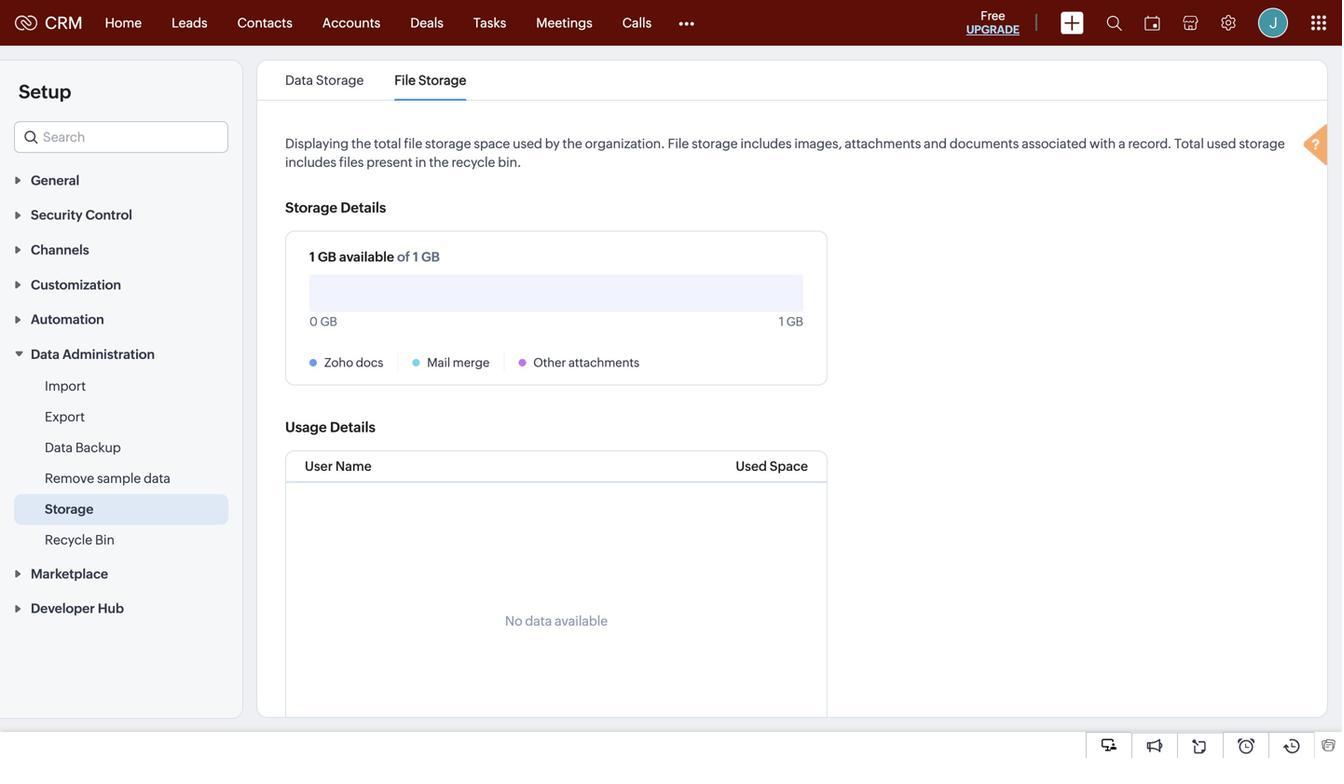 Task type: describe. For each thing, give the bounding box(es) containing it.
calendar image
[[1145, 15, 1161, 30]]

total
[[374, 136, 401, 151]]

home
[[105, 15, 142, 30]]

deals
[[411, 15, 444, 30]]

1 gb
[[779, 315, 804, 329]]

storage link
[[45, 500, 94, 518]]

user name
[[305, 459, 372, 474]]

Search text field
[[15, 122, 228, 152]]

1 horizontal spatial data
[[525, 613, 552, 628]]

data administration region
[[0, 371, 242, 556]]

leads
[[172, 15, 208, 30]]

associated
[[1022, 136, 1087, 151]]

automation button
[[0, 302, 242, 336]]

user
[[305, 459, 333, 474]]

channels button
[[0, 232, 242, 267]]

file storage link
[[395, 73, 467, 88]]

2 storage from the left
[[692, 136, 738, 151]]

data for data storage
[[285, 73, 313, 88]]

no data available
[[505, 613, 608, 628]]

remove
[[45, 471, 94, 486]]

usage details
[[285, 419, 376, 435]]

security control
[[31, 208, 132, 223]]

tasks
[[474, 15, 507, 30]]

1 vertical spatial attachments
[[569, 356, 640, 370]]

zoho
[[324, 356, 354, 370]]

data administration
[[31, 347, 155, 362]]

1 vertical spatial includes
[[285, 155, 337, 170]]

space
[[474, 136, 510, 151]]

bin
[[95, 532, 115, 547]]

1 storage from the left
[[425, 136, 471, 151]]

total
[[1175, 136, 1205, 151]]

calls
[[623, 15, 652, 30]]

storage down accounts
[[316, 73, 364, 88]]

home link
[[90, 0, 157, 45]]

gb for 0 gb
[[320, 315, 337, 329]]

organization.
[[585, 136, 666, 151]]

general
[[31, 173, 80, 188]]

used space
[[736, 459, 808, 474]]

customization
[[31, 277, 121, 292]]

1 horizontal spatial includes
[[741, 136, 792, 151]]

import
[[45, 379, 86, 394]]

attachments inside the displaying the total file storage space used by the organization. file storage includes images, attachments and documents associated with a record. total used storage includes files present in the recycle bin.
[[845, 136, 922, 151]]

general button
[[0, 162, 242, 197]]

in
[[415, 155, 427, 170]]

other attachments
[[534, 356, 640, 370]]

file storage
[[395, 73, 467, 88]]

usage
[[285, 419, 327, 435]]

available for gb
[[339, 249, 394, 264]]

0 horizontal spatial the
[[352, 136, 371, 151]]

data for data administration
[[31, 347, 60, 362]]

marketplace button
[[0, 556, 242, 591]]

file inside the displaying the total file storage space used by the organization. file storage includes images, attachments and documents associated with a record. total used storage includes files present in the recycle bin.
[[668, 136, 689, 151]]

sample
[[97, 471, 141, 486]]

automation
[[31, 312, 104, 327]]

data storage link
[[285, 73, 364, 88]]

contacts
[[237, 15, 293, 30]]

accounts
[[322, 15, 381, 30]]

zoho docs
[[324, 356, 384, 370]]

recycle
[[45, 532, 92, 547]]

profile image
[[1259, 8, 1289, 38]]

documents
[[950, 136, 1020, 151]]

crm link
[[15, 13, 83, 32]]

docs
[[356, 356, 384, 370]]

backup
[[75, 440, 121, 455]]

hub
[[98, 601, 124, 616]]

storage down displaying
[[285, 200, 338, 216]]

security
[[31, 208, 83, 223]]

displaying
[[285, 136, 349, 151]]

2 horizontal spatial the
[[563, 136, 583, 151]]

free upgrade
[[967, 9, 1020, 36]]

accounts link
[[308, 0, 396, 45]]

0 gb
[[310, 315, 337, 329]]

developer
[[31, 601, 95, 616]]

1 gb available of 1 gb
[[310, 249, 440, 264]]

remove sample data
[[45, 471, 171, 486]]

mail
[[427, 356, 451, 370]]

logo image
[[15, 15, 37, 30]]

crm
[[45, 13, 83, 32]]

search element
[[1096, 0, 1134, 46]]

developer hub
[[31, 601, 124, 616]]



Task type: locate. For each thing, give the bounding box(es) containing it.
profile element
[[1248, 0, 1300, 45]]

file down deals 'link'
[[395, 73, 416, 88]]

1 horizontal spatial attachments
[[845, 136, 922, 151]]

1 horizontal spatial storage
[[692, 136, 738, 151]]

details down files
[[341, 200, 386, 216]]

available right no
[[555, 613, 608, 628]]

setup
[[19, 81, 71, 103]]

details up name
[[330, 419, 376, 435]]

other
[[534, 356, 566, 370]]

None field
[[14, 121, 228, 153]]

customization button
[[0, 267, 242, 302]]

1 used from the left
[[513, 136, 543, 151]]

0 vertical spatial attachments
[[845, 136, 922, 151]]

leads link
[[157, 0, 222, 45]]

1 vertical spatial details
[[330, 419, 376, 435]]

gb
[[318, 249, 336, 264], [422, 249, 440, 264], [320, 315, 337, 329], [787, 315, 804, 329]]

tasks link
[[459, 0, 522, 45]]

1 vertical spatial data
[[525, 613, 552, 628]]

data right sample
[[144, 471, 171, 486]]

images,
[[795, 136, 842, 151]]

deals link
[[396, 0, 459, 45]]

0 vertical spatial includes
[[741, 136, 792, 151]]

0 horizontal spatial data
[[144, 471, 171, 486]]

file
[[395, 73, 416, 88], [668, 136, 689, 151]]

storage inside the data administration region
[[45, 502, 94, 517]]

security control button
[[0, 197, 242, 232]]

1 horizontal spatial used
[[1207, 136, 1237, 151]]

1 horizontal spatial file
[[668, 136, 689, 151]]

storage left loading image
[[1240, 136, 1286, 151]]

storage down deals 'link'
[[419, 73, 467, 88]]

0
[[310, 315, 318, 329]]

storage
[[425, 136, 471, 151], [692, 136, 738, 151], [1240, 136, 1286, 151]]

2 vertical spatial data
[[45, 440, 73, 455]]

0 horizontal spatial attachments
[[569, 356, 640, 370]]

the right by
[[563, 136, 583, 151]]

0 vertical spatial available
[[339, 249, 394, 264]]

1 horizontal spatial 1
[[413, 249, 419, 264]]

file
[[404, 136, 423, 151]]

administration
[[62, 347, 155, 362]]

0 horizontal spatial used
[[513, 136, 543, 151]]

merge
[[453, 356, 490, 370]]

1 for 1 gb available of 1 gb
[[310, 249, 315, 264]]

meetings link
[[522, 0, 608, 45]]

search image
[[1107, 15, 1123, 31]]

bin.
[[498, 155, 522, 170]]

mail merge
[[427, 356, 490, 370]]

includes down displaying
[[285, 155, 337, 170]]

data backup link
[[45, 438, 121, 457]]

data backup
[[45, 440, 121, 455]]

present
[[367, 155, 413, 170]]

developer hub button
[[0, 591, 242, 625]]

the up files
[[352, 136, 371, 151]]

channels
[[31, 242, 89, 257]]

1 horizontal spatial available
[[555, 613, 608, 628]]

data inside dropdown button
[[31, 347, 60, 362]]

of
[[397, 249, 410, 264]]

0 horizontal spatial file
[[395, 73, 416, 88]]

3 storage from the left
[[1240, 136, 1286, 151]]

the right the in
[[429, 155, 449, 170]]

data inside region
[[45, 440, 73, 455]]

data inside region
[[144, 471, 171, 486]]

no
[[505, 613, 523, 628]]

1 vertical spatial data
[[31, 347, 60, 362]]

record.
[[1129, 136, 1172, 151]]

1 for 1 gb
[[779, 315, 784, 329]]

1 horizontal spatial the
[[429, 155, 449, 170]]

used right total
[[1207, 136, 1237, 151]]

details
[[341, 200, 386, 216], [330, 419, 376, 435]]

includes left images,
[[741, 136, 792, 151]]

available for data
[[555, 613, 608, 628]]

the
[[352, 136, 371, 151], [563, 136, 583, 151], [429, 155, 449, 170]]

2 used from the left
[[1207, 136, 1237, 151]]

and
[[924, 136, 947, 151]]

used
[[513, 136, 543, 151], [1207, 136, 1237, 151]]

storage
[[316, 73, 364, 88], [419, 73, 467, 88], [285, 200, 338, 216], [45, 502, 94, 517]]

0 horizontal spatial storage
[[425, 136, 471, 151]]

meetings
[[536, 15, 593, 30]]

storage details
[[285, 200, 386, 216]]

attachments right other
[[569, 356, 640, 370]]

includes
[[741, 136, 792, 151], [285, 155, 337, 170]]

data right no
[[525, 613, 552, 628]]

gb for 1 gb available of 1 gb
[[318, 249, 336, 264]]

remove sample data link
[[45, 469, 171, 488]]

data storage
[[285, 73, 364, 88]]

data for data backup
[[45, 440, 73, 455]]

used left by
[[513, 136, 543, 151]]

files
[[339, 155, 364, 170]]

upgrade
[[967, 23, 1020, 36]]

2 horizontal spatial 1
[[779, 315, 784, 329]]

control
[[85, 208, 132, 223]]

data up displaying
[[285, 73, 313, 88]]

file right organization.
[[668, 136, 689, 151]]

data administration button
[[0, 336, 242, 371]]

attachments
[[845, 136, 922, 151], [569, 356, 640, 370]]

1 vertical spatial file
[[668, 136, 689, 151]]

0 vertical spatial details
[[341, 200, 386, 216]]

attachments left and
[[845, 136, 922, 151]]

used
[[736, 459, 767, 474]]

recycle bin link
[[45, 531, 115, 549]]

details for storage details
[[341, 200, 386, 216]]

0 vertical spatial file
[[395, 73, 416, 88]]

export link
[[45, 408, 85, 426]]

data
[[285, 73, 313, 88], [31, 347, 60, 362], [45, 440, 73, 455]]

data up import link
[[31, 347, 60, 362]]

recycle
[[452, 155, 496, 170]]

0 horizontal spatial available
[[339, 249, 394, 264]]

gb for 1 gb
[[787, 315, 804, 329]]

create menu image
[[1061, 12, 1085, 34]]

0 horizontal spatial includes
[[285, 155, 337, 170]]

marketplace
[[31, 566, 108, 581]]

calls link
[[608, 0, 667, 45]]

0 vertical spatial data
[[144, 471, 171, 486]]

with
[[1090, 136, 1116, 151]]

space
[[770, 459, 808, 474]]

available left of
[[339, 249, 394, 264]]

export
[[45, 409, 85, 424]]

contacts link
[[222, 0, 308, 45]]

Other Modules field
[[667, 8, 707, 38]]

storage down remove
[[45, 502, 94, 517]]

1 vertical spatial available
[[555, 613, 608, 628]]

loading image
[[1300, 121, 1337, 172]]

displaying the total file storage space used by the organization. file storage includes images, attachments and documents associated with a record. total used storage includes files present in the recycle bin.
[[285, 136, 1286, 170]]

import link
[[45, 377, 86, 395]]

details for usage details
[[330, 419, 376, 435]]

0 horizontal spatial 1
[[310, 249, 315, 264]]

0 vertical spatial data
[[285, 73, 313, 88]]

name
[[336, 459, 372, 474]]

recycle bin
[[45, 532, 115, 547]]

create menu element
[[1050, 0, 1096, 45]]

by
[[545, 136, 560, 151]]

a
[[1119, 136, 1126, 151]]

2 horizontal spatial storage
[[1240, 136, 1286, 151]]

data down export
[[45, 440, 73, 455]]

storage right organization.
[[692, 136, 738, 151]]

free
[[981, 9, 1006, 23]]

storage up recycle at top
[[425, 136, 471, 151]]



Task type: vqa. For each thing, say whether or not it's contained in the screenshot.
out
no



